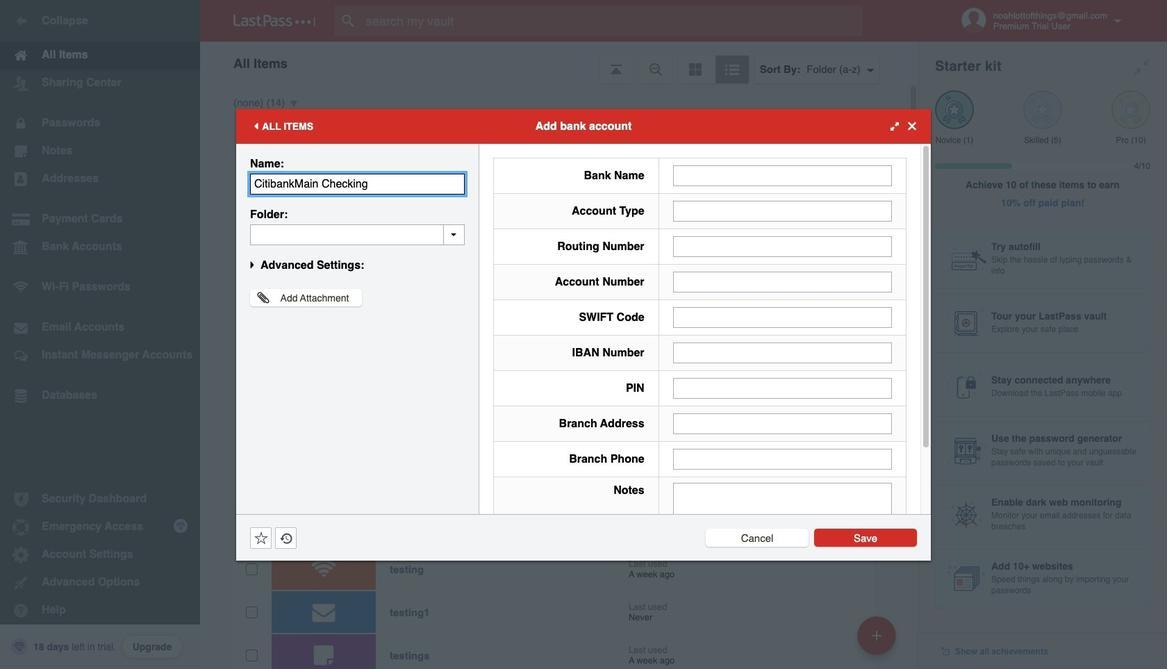 Task type: describe. For each thing, give the bounding box(es) containing it.
vault options navigation
[[200, 42, 919, 83]]

Search search field
[[335, 6, 890, 36]]

new item navigation
[[853, 612, 905, 669]]



Task type: locate. For each thing, give the bounding box(es) containing it.
search my vault text field
[[335, 6, 890, 36]]

dialog
[[236, 109, 931, 578]]

None text field
[[673, 165, 893, 186], [673, 201, 893, 221], [250, 224, 465, 245], [673, 236, 893, 257], [673, 271, 893, 292], [673, 307, 893, 328], [673, 342, 893, 363], [673, 449, 893, 470], [673, 165, 893, 186], [673, 201, 893, 221], [250, 224, 465, 245], [673, 236, 893, 257], [673, 271, 893, 292], [673, 307, 893, 328], [673, 342, 893, 363], [673, 449, 893, 470]]

main navigation navigation
[[0, 0, 200, 669]]

lastpass image
[[234, 15, 316, 27]]

new item image
[[872, 631, 882, 641]]

None text field
[[250, 173, 465, 194], [673, 378, 893, 399], [673, 413, 893, 434], [673, 483, 893, 569], [250, 173, 465, 194], [673, 378, 893, 399], [673, 413, 893, 434], [673, 483, 893, 569]]



